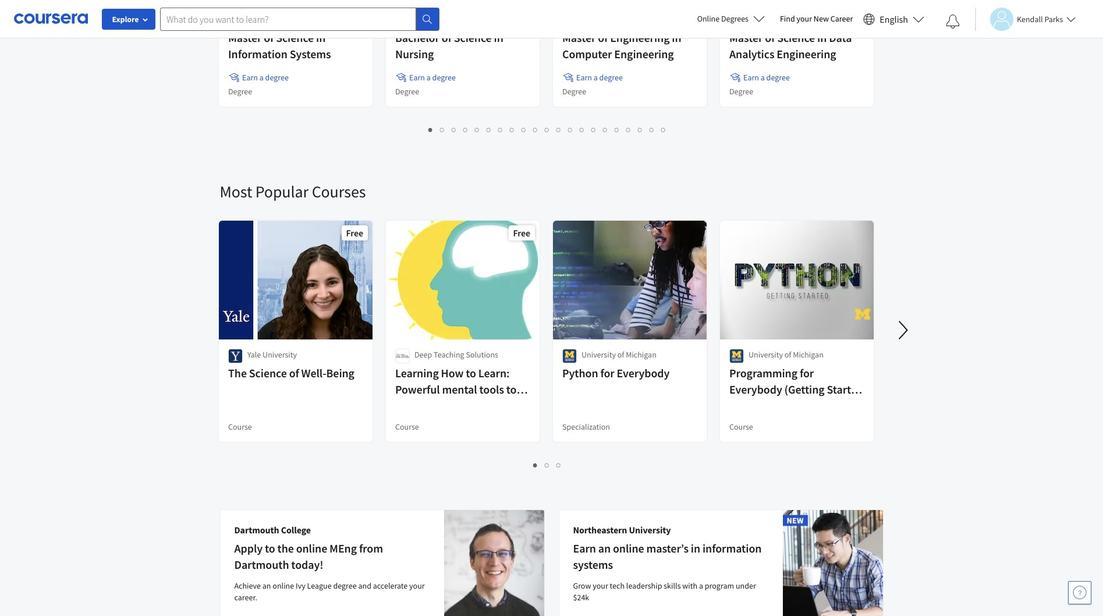 Task type: describe. For each thing, give the bounding box(es) containing it.
well-
[[301, 366, 326, 380]]

meng
[[330, 541, 357, 556]]

in for master of science in data analytics engineering
[[818, 30, 827, 45]]

of up python for everybody
[[618, 350, 624, 360]]

2 button for list in most popular courses carousel 'element'
[[542, 458, 553, 472]]

achieve
[[234, 581, 261, 591]]

university up systems
[[294, 14, 328, 24]]

earn for master of engineering in computer engineering
[[576, 72, 592, 83]]

science for information
[[276, 30, 314, 45]]

career
[[831, 13, 854, 24]]

earn a degree for data
[[744, 72, 790, 83]]

leadership
[[627, 581, 663, 591]]

14 button
[[577, 123, 590, 136]]

of inside bachelor of science in nursing
[[442, 30, 452, 45]]

1 for 2nd list from the bottom of the page 2 button
[[429, 124, 433, 135]]

5
[[475, 124, 480, 135]]

11
[[545, 124, 555, 135]]

7
[[499, 124, 503, 135]]

explore
[[112, 14, 139, 24]]

under
[[736, 581, 757, 591]]

information
[[228, 47, 287, 61]]

3 for 2nd list from the bottom of the page 2 button
[[452, 124, 457, 135]]

of inside "master of science in information systems"
[[264, 30, 274, 45]]

mental
[[442, 382, 477, 397]]

1 dartmouth from the top
[[234, 524, 279, 536]]

a for master of science in information systems
[[259, 72, 263, 83]]

earn a degree for computer
[[576, 72, 623, 83]]

python)
[[754, 398, 794, 413]]

being
[[326, 366, 354, 380]]

find your new career
[[781, 13, 854, 24]]

yale university image
[[228, 349, 243, 363]]

powerful
[[395, 382, 440, 397]]

5 button
[[472, 123, 483, 136]]

bachelor
[[395, 30, 439, 45]]

degree for data
[[767, 72, 790, 83]]

6 button
[[483, 123, 495, 136]]

of inside master of engineering in computer engineering
[[598, 30, 608, 45]]

programming for everybody (getting started with python)
[[730, 366, 864, 413]]

master for master of engineering in computer engineering
[[562, 30, 596, 45]]

dartmouth college apply to the online meng from dartmouth today!
[[234, 524, 383, 572]]

deep teaching solutions
[[414, 350, 498, 360]]

of up programming
[[785, 350, 792, 360]]

how
[[441, 366, 464, 380]]

python for everybody
[[562, 366, 670, 380]]

from
[[359, 541, 383, 556]]

with for a
[[683, 581, 698, 591]]

master of engineering in computer engineering
[[562, 30, 682, 61]]

grow your tech leadership skills with a program under $24k
[[573, 581, 757, 603]]

university inside the northeastern university earn an online master's in information systems
[[629, 524, 671, 536]]

specialization
[[562, 422, 610, 432]]

2 button for 2nd list from the bottom of the page
[[437, 123, 449, 136]]

the science of well-being
[[228, 366, 354, 380]]

data
[[829, 30, 852, 45]]

deep teaching solutions image
[[395, 349, 410, 363]]

19
[[638, 124, 648, 135]]

kendall
[[1018, 14, 1044, 24]]

you
[[419, 398, 438, 413]]

6
[[487, 124, 492, 135]]

northeastern university for analytics
[[749, 14, 830, 24]]

programming
[[730, 366, 798, 380]]

8 button
[[507, 123, 518, 136]]

analytics
[[730, 47, 775, 61]]

accelerate
[[373, 581, 408, 591]]

for for programming
[[800, 366, 814, 380]]

today!
[[291, 557, 324, 572]]

science for data
[[777, 30, 815, 45]]

most popular courses carousel element
[[214, 146, 1104, 482]]

your inside achieve an online ivy league degree and accelerate your career.
[[410, 581, 425, 591]]

an inside the northeastern university earn an online master's in information systems
[[599, 541, 611, 556]]

help
[[395, 398, 417, 413]]

northeastern university image
[[730, 13, 744, 28]]

earn for master of science in information systems
[[242, 72, 258, 83]]

apply to the online meng from dartmouth today! link
[[234, 541, 383, 572]]

subjects
[[395, 415, 436, 429]]

yale
[[247, 350, 261, 360]]

deep
[[414, 350, 432, 360]]

yale university
[[247, 350, 297, 360]]

apply
[[234, 541, 263, 556]]

dartmouth college image
[[562, 13, 577, 28]]

7 button
[[495, 123, 507, 136]]

career.
[[234, 592, 257, 603]]

online degrees
[[698, 13, 749, 24]]

earn for master of science in data analytics engineering
[[744, 72, 759, 83]]

of left well-
[[289, 366, 299, 380]]

grow
[[573, 581, 592, 591]]

free for the science of well-being
[[346, 227, 363, 239]]

university left career
[[795, 14, 830, 24]]

kendall parks button
[[976, 7, 1077, 31]]

university of massachusetts global image
[[395, 13, 410, 28]]

northeastern university image
[[228, 13, 243, 28]]

master for master of science in information systems
[[228, 30, 261, 45]]

3 for 2 button for list in most popular courses carousel 'element'
[[557, 460, 562, 471]]

course for programming for everybody (getting started with python)
[[730, 422, 753, 432]]

everybody for python for everybody
[[617, 366, 670, 380]]

14
[[580, 124, 590, 135]]

$24k
[[573, 592, 590, 603]]

michigan for programming
[[793, 350, 824, 360]]

10 11 12 13 14 15 16 17 18 19 20 21
[[534, 124, 671, 135]]

course for learning how to learn: powerful mental tools to help you master tough subjects
[[395, 422, 419, 432]]

northeastern for analytics
[[749, 14, 794, 24]]

1 vertical spatial to
[[506, 382, 517, 397]]

16
[[603, 124, 613, 135]]

show notifications image
[[947, 15, 961, 29]]

information
[[703, 541, 762, 556]]

bachelor of science in nursing
[[395, 30, 503, 61]]

university up programming
[[749, 350, 783, 360]]

in for bachelor of science in nursing
[[494, 30, 503, 45]]

english
[[880, 13, 909, 25]]

8
[[510, 124, 515, 135]]

english button
[[859, 0, 930, 38]]

achieve an online ivy league degree and accelerate your career.
[[234, 581, 425, 603]]

computer
[[562, 47, 612, 61]]

15 button
[[588, 123, 601, 136]]

15
[[592, 124, 601, 135]]

massachusetts
[[459, 14, 508, 24]]

courses
[[312, 181, 366, 202]]

a for bachelor of science in nursing
[[427, 72, 431, 83]]

0 vertical spatial to
[[466, 366, 476, 380]]

science inside most popular courses carousel 'element'
[[249, 366, 287, 380]]

free for learning how to learn: powerful mental tools to help you master tough subjects
[[513, 227, 530, 239]]

and
[[358, 581, 372, 591]]

master of science in information systems
[[228, 30, 331, 61]]

your for find
[[797, 13, 813, 24]]

kendall parks
[[1018, 14, 1064, 24]]

science for nursing
[[454, 30, 492, 45]]

university of massachusetts global
[[414, 14, 508, 36]]

started
[[827, 382, 864, 397]]

northeastern inside the northeastern university earn an online master's in information systems
[[573, 524, 628, 536]]

university of michigan for programming
[[749, 350, 824, 360]]

9 button
[[518, 123, 530, 136]]



Task type: vqa. For each thing, say whether or not it's contained in the screenshot.
WIFE
no



Task type: locate. For each thing, give the bounding box(es) containing it.
northeastern up "master of science in information systems"
[[247, 14, 292, 24]]

of inside the master of science in data analytics engineering
[[765, 30, 775, 45]]

online inside "dartmouth college apply to the online meng from dartmouth today!"
[[296, 541, 328, 556]]

dartmouth
[[234, 524, 279, 536], [234, 557, 289, 572]]

a inside 'grow your tech leadership skills with a program under $24k'
[[700, 581, 704, 591]]

northeastern up systems
[[573, 524, 628, 536]]

2 horizontal spatial your
[[797, 13, 813, 24]]

3 button inside most popular courses carousel 'element'
[[553, 458, 565, 472]]

michigan
[[626, 350, 657, 360], [793, 350, 824, 360]]

university of michigan up programming
[[749, 350, 824, 360]]

1 horizontal spatial northeastern university
[[749, 14, 830, 24]]

earn up systems
[[573, 541, 596, 556]]

1 horizontal spatial course
[[395, 422, 419, 432]]

to left the at the left bottom
[[265, 541, 275, 556]]

for right python
[[600, 366, 615, 380]]

0 horizontal spatial 2 button
[[437, 123, 449, 136]]

a for master of science in data analytics engineering
[[761, 72, 765, 83]]

university up global
[[414, 14, 449, 24]]

engineering inside the master of science in data analytics engineering
[[777, 47, 837, 61]]

solutions
[[466, 350, 498, 360]]

with left python) on the right bottom of the page
[[730, 398, 752, 413]]

for for python
[[600, 366, 615, 380]]

of
[[450, 14, 457, 24], [264, 30, 274, 45], [442, 30, 452, 45], [598, 30, 608, 45], [765, 30, 775, 45], [618, 350, 624, 360], [785, 350, 792, 360], [289, 366, 299, 380]]

3 degree from the left
[[562, 86, 586, 97]]

2 dartmouth from the top
[[234, 557, 289, 572]]

0 horizontal spatial online
[[273, 581, 294, 591]]

with inside programming for everybody (getting started with python)
[[730, 398, 752, 413]]

degree for master of science in data analytics engineering
[[730, 86, 754, 97]]

northeastern for systems
[[247, 14, 292, 24]]

online inside the northeastern university earn an online master's in information systems
[[613, 541, 645, 556]]

engineering right computer
[[614, 47, 674, 61]]

20 button
[[647, 123, 659, 136]]

0 horizontal spatial for
[[600, 366, 615, 380]]

2 for 3 button corresponding to 2nd list from the bottom of the page 2 button
[[440, 124, 445, 135]]

1 vertical spatial everybody
[[730, 382, 782, 397]]

explore button
[[102, 9, 156, 30]]

science up systems
[[276, 30, 314, 45]]

0 horizontal spatial master
[[228, 30, 261, 45]]

1 horizontal spatial free
[[513, 227, 530, 239]]

2 horizontal spatial master
[[730, 30, 763, 45]]

to right how
[[466, 366, 476, 380]]

degree for information
[[265, 72, 289, 83]]

1 horizontal spatial 3
[[557, 460, 562, 471]]

university of michigan image
[[562, 349, 577, 363], [730, 349, 744, 363]]

engineering down find your new career link
[[777, 47, 837, 61]]

0 horizontal spatial university of michigan image
[[562, 349, 577, 363]]

0 horizontal spatial your
[[410, 581, 425, 591]]

degree down the master of science in data analytics engineering
[[767, 72, 790, 83]]

science inside "master of science in information systems"
[[276, 30, 314, 45]]

0 horizontal spatial 3
[[452, 124, 457, 135]]

university up master's
[[629, 524, 671, 536]]

league
[[307, 581, 332, 591]]

0 horizontal spatial 1 button
[[425, 123, 437, 136]]

10 button
[[530, 123, 543, 136]]

master inside master of engineering in computer engineering
[[562, 30, 596, 45]]

1 vertical spatial list
[[220, 458, 875, 472]]

your
[[797, 13, 813, 24], [410, 581, 425, 591], [593, 581, 609, 591]]

0 horizontal spatial everybody
[[617, 366, 670, 380]]

everybody for programming for everybody (getting started with python)
[[730, 382, 782, 397]]

1 michigan from the left
[[626, 350, 657, 360]]

science down 'find' on the right
[[777, 30, 815, 45]]

earn
[[242, 72, 258, 83], [409, 72, 425, 83], [576, 72, 592, 83], [744, 72, 759, 83], [573, 541, 596, 556]]

to inside "dartmouth college apply to the online meng from dartmouth today!"
[[265, 541, 275, 556]]

1 vertical spatial an
[[263, 581, 271, 591]]

1 university of michigan from the left
[[582, 350, 657, 360]]

online up today!
[[296, 541, 328, 556]]

dartmouth up apply
[[234, 524, 279, 536]]

None search field
[[160, 7, 440, 31]]

earn down analytics in the top right of the page
[[744, 72, 759, 83]]

3 button for 2nd list from the bottom of the page 2 button
[[449, 123, 460, 136]]

degree for master of science in information systems
[[228, 86, 252, 97]]

list
[[220, 123, 875, 136], [220, 458, 875, 472]]

science down massachusetts
[[454, 30, 492, 45]]

2 free from the left
[[513, 227, 530, 239]]

university up the science of well-being
[[262, 350, 297, 360]]

of right global
[[442, 30, 452, 45]]

degree down information
[[228, 86, 252, 97]]

2 northeastern university from the left
[[749, 14, 830, 24]]

for
[[600, 366, 615, 380], [800, 366, 814, 380]]

1 horizontal spatial master
[[562, 30, 596, 45]]

master up analytics in the top right of the page
[[730, 30, 763, 45]]

3 course from the left
[[730, 422, 753, 432]]

1 for from the left
[[600, 366, 615, 380]]

0 vertical spatial 3
[[452, 124, 457, 135]]

northeastern up the master of science in data analytics engineering
[[749, 14, 794, 24]]

0 vertical spatial 3 button
[[449, 123, 460, 136]]

for inside programming for everybody (getting started with python)
[[800, 366, 814, 380]]

3 button for 2 button for list in most popular courses carousel 'element'
[[553, 458, 565, 472]]

in
[[316, 30, 325, 45], [494, 30, 503, 45], [672, 30, 682, 45], [818, 30, 827, 45], [691, 541, 701, 556]]

online
[[698, 13, 720, 24]]

find your new career link
[[775, 12, 859, 26]]

of up analytics in the top right of the page
[[765, 30, 775, 45]]

master inside the master of science in data analytics engineering
[[730, 30, 763, 45]]

0 horizontal spatial 3 button
[[449, 123, 460, 136]]

global
[[414, 26, 437, 36]]

university of michigan image for python for everybody
[[562, 349, 577, 363]]

in inside the northeastern university earn an online master's in information systems
[[691, 541, 701, 556]]

1 button
[[425, 123, 437, 136], [530, 458, 542, 472]]

earn down computer
[[576, 72, 592, 83]]

university of michigan up python for everybody
[[582, 350, 657, 360]]

0 horizontal spatial to
[[265, 541, 275, 556]]

science
[[276, 30, 314, 45], [454, 30, 492, 45], [777, 30, 815, 45], [249, 366, 287, 380]]

2 university of michigan image from the left
[[730, 349, 744, 363]]

in inside "master of science in information systems"
[[316, 30, 325, 45]]

1 horizontal spatial an
[[599, 541, 611, 556]]

1 button for 2 button for list in most popular courses carousel 'element'
[[530, 458, 542, 472]]

1 master from the left
[[228, 30, 261, 45]]

13 button
[[565, 123, 578, 136]]

a left program
[[700, 581, 704, 591]]

1 vertical spatial 3 button
[[553, 458, 565, 472]]

1 horizontal spatial university of michigan image
[[730, 349, 744, 363]]

in up systems
[[316, 30, 325, 45]]

2 horizontal spatial northeastern
[[749, 14, 794, 24]]

a down analytics in the top right of the page
[[761, 72, 765, 83]]

earn down nursing
[[409, 72, 425, 83]]

0 horizontal spatial an
[[263, 581, 271, 591]]

1 northeastern university from the left
[[247, 14, 328, 24]]

0 vertical spatial 2 button
[[437, 123, 449, 136]]

university of michigan for python
[[582, 350, 657, 360]]

master up computer
[[562, 30, 596, 45]]

michigan up '(getting'
[[793, 350, 824, 360]]

1 vertical spatial 2
[[545, 460, 550, 471]]

your right 'find' on the right
[[797, 13, 813, 24]]

nursing
[[395, 47, 434, 61]]

master down northeastern university icon
[[228, 30, 261, 45]]

earn a degree
[[242, 72, 289, 83], [409, 72, 456, 83], [576, 72, 623, 83], [744, 72, 790, 83]]

online inside achieve an online ivy league degree and accelerate your career.
[[273, 581, 294, 591]]

1 for 2 button for list in most popular courses carousel 'element'
[[534, 460, 538, 471]]

21
[[662, 124, 671, 135]]

0 vertical spatial everybody
[[617, 366, 670, 380]]

2
[[440, 124, 445, 135], [545, 460, 550, 471]]

0 horizontal spatial michigan
[[626, 350, 657, 360]]

learn:
[[478, 366, 510, 380]]

0 horizontal spatial northeastern university
[[247, 14, 328, 24]]

3 master from the left
[[730, 30, 763, 45]]

3 button left 4
[[449, 123, 460, 136]]

skills
[[664, 581, 681, 591]]

to right tools
[[506, 382, 517, 397]]

2 university of michigan from the left
[[749, 350, 824, 360]]

earn an online master's in information systems link
[[573, 541, 762, 572]]

2 michigan from the left
[[793, 350, 824, 360]]

17
[[615, 124, 624, 135]]

4 earn a degree from the left
[[744, 72, 790, 83]]

an
[[599, 541, 611, 556], [263, 581, 271, 591]]

a down computer
[[594, 72, 598, 83]]

0 horizontal spatial 1
[[429, 124, 433, 135]]

degree
[[228, 86, 252, 97], [395, 86, 419, 97], [562, 86, 586, 97], [730, 86, 754, 97]]

to
[[466, 366, 476, 380], [506, 382, 517, 397], [265, 541, 275, 556]]

0 horizontal spatial with
[[683, 581, 698, 591]]

2 for 3 button inside the most popular courses carousel 'element'
[[545, 460, 550, 471]]

0 vertical spatial dartmouth
[[234, 524, 279, 536]]

0 horizontal spatial free
[[346, 227, 363, 239]]

degree down nursing
[[395, 86, 419, 97]]

1 horizontal spatial to
[[466, 366, 476, 380]]

1 horizontal spatial 1
[[534, 460, 538, 471]]

earn a degree down analytics in the top right of the page
[[744, 72, 790, 83]]

1 horizontal spatial for
[[800, 366, 814, 380]]

What do you want to learn? text field
[[160, 7, 416, 31]]

northeastern university up "master of science in information systems"
[[247, 14, 328, 24]]

2 vertical spatial to
[[265, 541, 275, 556]]

science down 'yale university'
[[249, 366, 287, 380]]

degree down master of engineering in computer engineering
[[599, 72, 623, 83]]

2 horizontal spatial to
[[506, 382, 517, 397]]

1 horizontal spatial 1 button
[[530, 458, 542, 472]]

for up '(getting'
[[800, 366, 814, 380]]

master inside "master of science in information systems"
[[228, 30, 261, 45]]

an inside achieve an online ivy league degree and accelerate your career.
[[263, 581, 271, 591]]

degree
[[265, 72, 289, 83], [432, 72, 456, 83], [599, 72, 623, 83], [767, 72, 790, 83], [333, 581, 357, 591]]

1 horizontal spatial your
[[593, 581, 609, 591]]

1 horizontal spatial everybody
[[730, 382, 782, 397]]

18
[[627, 124, 636, 135]]

2 earn a degree from the left
[[409, 72, 456, 83]]

degree for computer
[[599, 72, 623, 83]]

coursera image
[[14, 9, 88, 28]]

science inside the master of science in data analytics engineering
[[777, 30, 815, 45]]

1 university of michigan image from the left
[[562, 349, 577, 363]]

0 vertical spatial with
[[730, 398, 752, 413]]

18 button
[[623, 123, 636, 136]]

your inside 'grow your tech leadership skills with a program under $24k'
[[593, 581, 609, 591]]

4 button
[[460, 123, 472, 136]]

degree inside achieve an online ivy league degree and accelerate your career.
[[333, 581, 357, 591]]

1 degree from the left
[[228, 86, 252, 97]]

1 horizontal spatial northeastern
[[573, 524, 628, 536]]

17 button
[[612, 123, 624, 136]]

learning how to learn: powerful mental tools to help you master tough subjects
[[395, 366, 517, 429]]

teaching
[[434, 350, 464, 360]]

northeastern university earn an online master's in information systems
[[573, 524, 762, 572]]

with for python)
[[730, 398, 752, 413]]

1 button inside most popular courses carousel 'element'
[[530, 458, 542, 472]]

0 vertical spatial 1 button
[[425, 123, 437, 136]]

university inside university of massachusetts global
[[414, 14, 449, 24]]

course
[[228, 422, 252, 432], [395, 422, 419, 432], [730, 422, 753, 432]]

2 master from the left
[[562, 30, 596, 45]]

degree for nursing
[[432, 72, 456, 83]]

an up systems
[[599, 541, 611, 556]]

0 horizontal spatial course
[[228, 422, 252, 432]]

1 horizontal spatial 2
[[545, 460, 550, 471]]

university of michigan image up programming
[[730, 349, 744, 363]]

popular
[[256, 181, 309, 202]]

in left the online degrees popup button
[[672, 30, 682, 45]]

tools
[[479, 382, 504, 397]]

university of michigan image up python
[[562, 349, 577, 363]]

earn a degree down computer
[[576, 72, 623, 83]]

most popular courses
[[220, 181, 366, 202]]

with
[[730, 398, 752, 413], [683, 581, 698, 591]]

1 list from the top
[[220, 123, 875, 136]]

degree down bachelor of science in nursing
[[432, 72, 456, 83]]

degree for master of engineering in computer engineering
[[562, 86, 586, 97]]

0 vertical spatial an
[[599, 541, 611, 556]]

3 inside most popular courses carousel 'element'
[[557, 460, 562, 471]]

1 horizontal spatial 3 button
[[553, 458, 565, 472]]

with right skills
[[683, 581, 698, 591]]

an right achieve
[[263, 581, 271, 591]]

your left tech on the bottom right of page
[[593, 581, 609, 591]]

of up information
[[264, 30, 274, 45]]

most
[[220, 181, 252, 202]]

earn for bachelor of science in nursing
[[409, 72, 425, 83]]

1 horizontal spatial with
[[730, 398, 752, 413]]

1 horizontal spatial online
[[296, 541, 328, 556]]

1 vertical spatial dartmouth
[[234, 557, 289, 572]]

earn a degree down nursing
[[409, 72, 456, 83]]

2 list from the top
[[220, 458, 875, 472]]

3 button down specialization
[[553, 458, 565, 472]]

1 vertical spatial 3
[[557, 460, 562, 471]]

degree down analytics in the top right of the page
[[730, 86, 754, 97]]

in for master of engineering in computer engineering
[[672, 30, 682, 45]]

1 horizontal spatial university of michigan
[[749, 350, 824, 360]]

find
[[781, 13, 796, 24]]

earn down information
[[242, 72, 258, 83]]

of inside university of massachusetts global
[[450, 14, 457, 24]]

earn a degree for information
[[242, 72, 289, 83]]

2 horizontal spatial online
[[613, 541, 645, 556]]

new
[[814, 13, 829, 24]]

program
[[705, 581, 735, 591]]

10
[[534, 124, 543, 135]]

your inside find your new career link
[[797, 13, 813, 24]]

everybody inside programming for everybody (getting started with python)
[[730, 382, 782, 397]]

science inside bachelor of science in nursing
[[454, 30, 492, 45]]

degree for bachelor of science in nursing
[[395, 86, 419, 97]]

in right master's
[[691, 541, 701, 556]]

20
[[650, 124, 659, 135]]

4 degree from the left
[[730, 86, 754, 97]]

master's
[[647, 541, 689, 556]]

1 horizontal spatial 2 button
[[542, 458, 553, 472]]

dartmouth down apply
[[234, 557, 289, 572]]

university up python for everybody
[[582, 350, 616, 360]]

3 earn a degree from the left
[[576, 72, 623, 83]]

0 vertical spatial 2
[[440, 124, 445, 135]]

in left data
[[818, 30, 827, 45]]

in inside master of engineering in computer engineering
[[672, 30, 682, 45]]

2 inside most popular courses carousel 'element'
[[545, 460, 550, 471]]

1 free from the left
[[346, 227, 363, 239]]

michigan up python for everybody
[[626, 350, 657, 360]]

your for grow
[[593, 581, 609, 591]]

earn a degree down information
[[242, 72, 289, 83]]

help center image
[[1074, 586, 1088, 600]]

list inside most popular courses carousel 'element'
[[220, 458, 875, 472]]

northeastern university for systems
[[247, 14, 328, 24]]

michigan for python
[[626, 350, 657, 360]]

course for the science of well-being
[[228, 422, 252, 432]]

of up bachelor of science in nursing
[[450, 14, 457, 24]]

college
[[281, 524, 311, 536]]

2 course from the left
[[395, 422, 419, 432]]

a down information
[[259, 72, 263, 83]]

a down nursing
[[427, 72, 431, 83]]

of up computer
[[598, 30, 608, 45]]

2 button
[[437, 123, 449, 136], [542, 458, 553, 472]]

1 button for 2nd list from the bottom of the page 2 button
[[425, 123, 437, 136]]

your right accelerate
[[410, 581, 425, 591]]

learning
[[395, 366, 439, 380]]

earn inside the northeastern university earn an online master's in information systems
[[573, 541, 596, 556]]

3 button
[[449, 123, 460, 136], [553, 458, 565, 472]]

2 horizontal spatial course
[[730, 422, 753, 432]]

in for master of science in information systems
[[316, 30, 325, 45]]

engineering up computer
[[610, 30, 670, 45]]

online left master's
[[613, 541, 645, 556]]

systems
[[573, 557, 613, 572]]

0 vertical spatial 1
[[429, 124, 433, 135]]

northeastern university up the master of science in data analytics engineering
[[749, 14, 830, 24]]

in inside the master of science in data analytics engineering
[[818, 30, 827, 45]]

master for master of science in data analytics engineering
[[730, 30, 763, 45]]

1 horizontal spatial michigan
[[793, 350, 824, 360]]

degrees
[[722, 13, 749, 24]]

a for master of engineering in computer engineering
[[594, 72, 598, 83]]

12
[[557, 124, 566, 135]]

2 degree from the left
[[395, 86, 419, 97]]

1 vertical spatial with
[[683, 581, 698, 591]]

online left ivy
[[273, 581, 294, 591]]

parks
[[1045, 14, 1064, 24]]

0 horizontal spatial northeastern
[[247, 14, 292, 24]]

in down massachusetts
[[494, 30, 503, 45]]

2 for from the left
[[800, 366, 814, 380]]

(getting
[[785, 382, 825, 397]]

9
[[522, 124, 527, 135]]

degree up 13
[[562, 86, 586, 97]]

1 course from the left
[[228, 422, 252, 432]]

next slide image
[[890, 316, 918, 344]]

earn a degree for nursing
[[409, 72, 456, 83]]

0 vertical spatial list
[[220, 123, 875, 136]]

0 horizontal spatial 2
[[440, 124, 445, 135]]

master
[[440, 398, 475, 413]]

1 earn a degree from the left
[[242, 72, 289, 83]]

the
[[278, 541, 294, 556]]

1 vertical spatial 1 button
[[530, 458, 542, 472]]

degree down information
[[265, 72, 289, 83]]

1 vertical spatial 1
[[534, 460, 538, 471]]

4
[[464, 124, 468, 135]]

degree left and
[[333, 581, 357, 591]]

in inside bachelor of science in nursing
[[494, 30, 503, 45]]

0 horizontal spatial university of michigan
[[582, 350, 657, 360]]

1 inside most popular courses carousel 'element'
[[534, 460, 538, 471]]

with inside 'grow your tech leadership skills with a program under $24k'
[[683, 581, 698, 591]]

1 vertical spatial 2 button
[[542, 458, 553, 472]]

university of michigan image for programming for everybody (getting started with python)
[[730, 349, 744, 363]]



